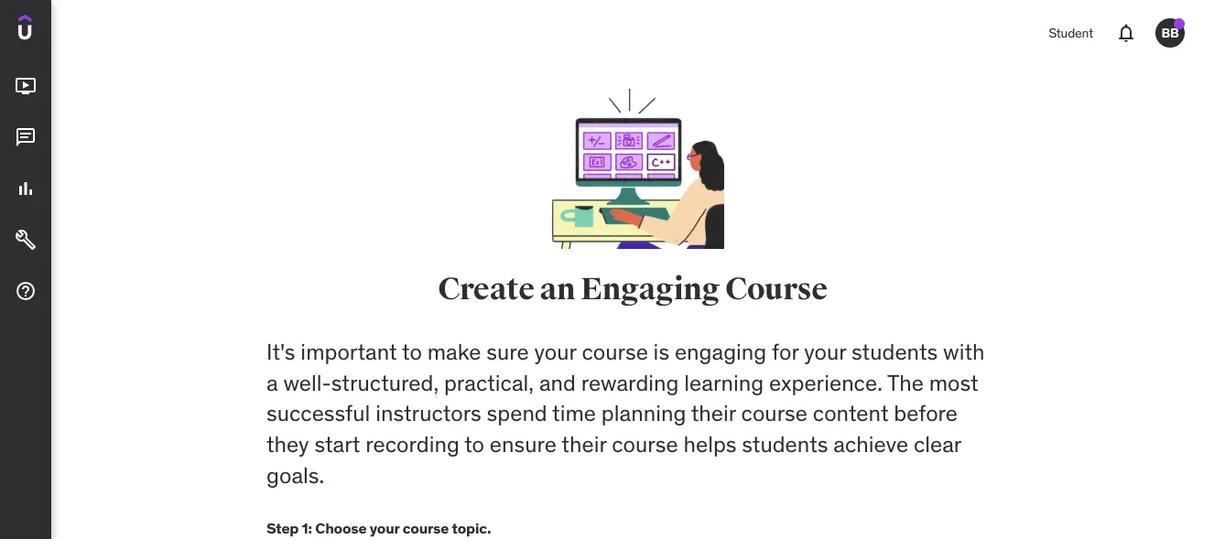 Task type: locate. For each thing, give the bounding box(es) containing it.
course up rewarding
[[582, 339, 649, 366]]

2 vertical spatial medium image
[[15, 281, 37, 303]]

2 horizontal spatial your
[[805, 339, 847, 366]]

1 vertical spatial students
[[742, 431, 829, 458]]

well-
[[284, 369, 332, 397]]

spend
[[487, 400, 548, 428]]

helps
[[684, 431, 737, 458]]

0 vertical spatial students
[[852, 339, 939, 366]]

1 medium image from the top
[[15, 178, 37, 200]]

your up and at the left of the page
[[535, 339, 577, 366]]

to up structured,
[[402, 339, 422, 366]]

medium image
[[15, 75, 37, 97], [15, 127, 37, 149], [15, 281, 37, 303]]

1 horizontal spatial their
[[691, 400, 736, 428]]

udemy image
[[18, 15, 102, 46]]

their down time
[[562, 431, 607, 458]]

it's
[[267, 339, 296, 366]]

2 medium image from the top
[[15, 229, 37, 251]]

important
[[301, 339, 397, 366]]

start
[[315, 431, 360, 458]]

and
[[540, 369, 576, 397]]

choose
[[315, 519, 367, 538]]

1 vertical spatial medium image
[[15, 127, 37, 149]]

1 vertical spatial medium image
[[15, 229, 37, 251]]

students down content
[[742, 431, 829, 458]]

to left ensure
[[465, 431, 485, 458]]

1 medium image from the top
[[15, 75, 37, 97]]

your
[[535, 339, 577, 366], [805, 339, 847, 366], [370, 519, 400, 538]]

course down the planning
[[612, 431, 679, 458]]

their up helps
[[691, 400, 736, 428]]

they
[[267, 431, 309, 458]]

student link
[[1038, 11, 1105, 55]]

engaging
[[675, 339, 767, 366]]

1:
[[302, 519, 312, 538]]

goals.
[[267, 462, 325, 489]]

make
[[428, 339, 481, 366]]

your right choose on the left bottom
[[370, 519, 400, 538]]

the
[[888, 369, 924, 397]]

to
[[402, 339, 422, 366], [465, 431, 485, 458]]

notifications image
[[1116, 22, 1138, 44]]

course
[[582, 339, 649, 366], [742, 400, 808, 428], [612, 431, 679, 458], [403, 519, 449, 538]]

a
[[267, 369, 278, 397]]

sure
[[487, 339, 529, 366]]

students up the
[[852, 339, 939, 366]]

students
[[852, 339, 939, 366], [742, 431, 829, 458]]

0 vertical spatial medium image
[[15, 178, 37, 200]]

instructors
[[376, 400, 482, 428]]

an
[[540, 270, 576, 308]]

0 horizontal spatial their
[[562, 431, 607, 458]]

their
[[691, 400, 736, 428], [562, 431, 607, 458]]

1 horizontal spatial students
[[852, 339, 939, 366]]

successful
[[267, 400, 371, 428]]

1 horizontal spatial your
[[535, 339, 577, 366]]

3 medium image from the top
[[15, 281, 37, 303]]

0 vertical spatial to
[[402, 339, 422, 366]]

1 vertical spatial their
[[562, 431, 607, 458]]

clear
[[914, 431, 962, 458]]

is
[[654, 339, 670, 366]]

most
[[930, 369, 979, 397]]

create an engaging course
[[438, 270, 828, 308]]

step 1: choose your course topic.
[[267, 519, 491, 538]]

your up experience.
[[805, 339, 847, 366]]

medium image
[[15, 178, 37, 200], [15, 229, 37, 251]]

0 horizontal spatial students
[[742, 431, 829, 458]]

1 horizontal spatial to
[[465, 431, 485, 458]]

course left topic.
[[403, 519, 449, 538]]

0 vertical spatial medium image
[[15, 75, 37, 97]]



Task type: describe. For each thing, give the bounding box(es) containing it.
create
[[438, 270, 535, 308]]

0 horizontal spatial your
[[370, 519, 400, 538]]

structured,
[[331, 369, 439, 397]]

you have alerts image
[[1175, 18, 1186, 29]]

topic.
[[452, 519, 491, 538]]

engaging
[[581, 270, 720, 308]]

course down learning
[[742, 400, 808, 428]]

planning
[[602, 400, 687, 428]]

it's important to make sure your course is engaging for your students with a well-structured, practical, and rewarding learning experience. the most successful instructors spend time planning their course content before they start recording to ensure their course helps students achieve clear goals.
[[267, 339, 985, 489]]

student
[[1049, 24, 1094, 41]]

experience.
[[770, 369, 883, 397]]

ensure
[[490, 431, 557, 458]]

recording
[[366, 431, 460, 458]]

bb
[[1162, 24, 1180, 41]]

time
[[553, 400, 597, 428]]

step
[[267, 519, 299, 538]]

content
[[813, 400, 889, 428]]

achieve
[[834, 431, 909, 458]]

with
[[944, 339, 985, 366]]

2 medium image from the top
[[15, 127, 37, 149]]

course
[[726, 270, 828, 308]]

learning
[[685, 369, 764, 397]]

0 horizontal spatial to
[[402, 339, 422, 366]]

1 vertical spatial to
[[465, 431, 485, 458]]

for
[[772, 339, 799, 366]]

0 vertical spatial their
[[691, 400, 736, 428]]

rewarding
[[582, 369, 679, 397]]

bb link
[[1149, 11, 1193, 55]]

before
[[895, 400, 958, 428]]

practical,
[[444, 369, 534, 397]]



Task type: vqa. For each thing, say whether or not it's contained in the screenshot.
the Machine
no



